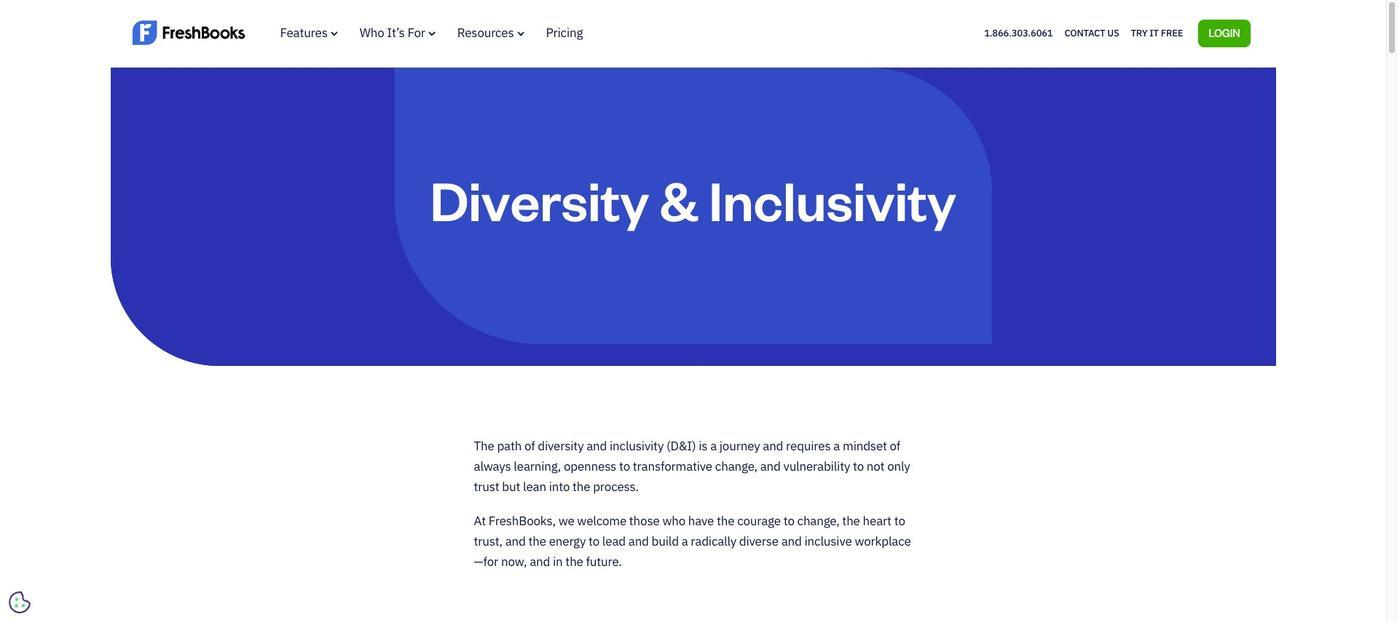Task type: vqa. For each thing, say whether or not it's contained in the screenshot.
lead
yes



Task type: describe. For each thing, give the bounding box(es) containing it.
change, inside the path of diversity and inclusivity (d&i) is a journey and requires a mindset of always learning, openness to transformative change, and vulnerability to not only trust but lean into the process.
[[715, 459, 758, 475]]

—for
[[474, 554, 498, 570]]

who
[[360, 25, 384, 41]]

freshbooks,
[[489, 513, 556, 529]]

not
[[867, 459, 885, 475]]

openness
[[564, 459, 616, 475]]

the down "freshbooks,"
[[529, 534, 546, 550]]

cookie consent banner dialog
[[11, 444, 229, 612]]

it's
[[387, 25, 405, 41]]

radically
[[691, 534, 737, 550]]

try it free link
[[1131, 24, 1183, 43]]

cookie preferences image
[[9, 592, 31, 614]]

and right the diverse
[[781, 534, 802, 550]]

have
[[688, 513, 714, 529]]

diversity
[[538, 438, 584, 454]]

contact us
[[1065, 27, 1119, 39]]

the path of diversity and inclusivity (d&i) is a journey and requires a mindset of always learning, openness to transformative change, and vulnerability to not only trust but lean into the process.
[[474, 438, 910, 495]]

1.866.303.6061
[[984, 27, 1053, 39]]

lean
[[523, 479, 546, 495]]

at
[[474, 513, 486, 529]]

to left the lead
[[589, 534, 600, 550]]

for
[[408, 25, 425, 41]]

always
[[474, 459, 511, 475]]

resources link
[[457, 25, 524, 41]]

but
[[502, 479, 520, 495]]

pricing
[[546, 25, 583, 41]]

to right "heart"
[[894, 513, 905, 529]]

1.866.303.6061 link
[[984, 27, 1053, 39]]

pricing link
[[546, 25, 583, 41]]

inclusivity
[[610, 438, 664, 454]]

to left 'not'
[[853, 459, 864, 475]]

and left in
[[530, 554, 550, 570]]

the
[[474, 438, 494, 454]]

welcome
[[577, 513, 627, 529]]

future.
[[586, 554, 622, 570]]

and left "vulnerability"
[[760, 459, 781, 475]]

lead
[[602, 534, 626, 550]]

into
[[549, 479, 570, 495]]

trust
[[474, 479, 499, 495]]

resources
[[457, 25, 514, 41]]

courage
[[737, 513, 781, 529]]

the up radically
[[717, 513, 735, 529]]

and down those
[[629, 534, 649, 550]]

we
[[559, 513, 574, 529]]

path
[[497, 438, 522, 454]]

process.
[[593, 479, 639, 495]]

features
[[280, 25, 328, 41]]



Task type: locate. For each thing, give the bounding box(es) containing it.
vulnerability
[[783, 459, 850, 475]]

it
[[1150, 27, 1159, 39]]

change, up inclusive
[[797, 513, 840, 529]]

and up openness
[[587, 438, 607, 454]]

try it free
[[1131, 27, 1183, 39]]

0 horizontal spatial of
[[525, 438, 535, 454]]

at freshbooks, we welcome those who have the courage to change, the heart to trust, and the energy to lead and build a radically diverse and inclusive workplace —for now, and in the future.
[[474, 513, 911, 570]]

now,
[[501, 554, 527, 570]]

who
[[663, 513, 686, 529]]

diversity
[[430, 164, 649, 234]]

features link
[[280, 25, 338, 41]]

workplace
[[855, 534, 911, 550]]

and
[[587, 438, 607, 454], [763, 438, 783, 454], [760, 459, 781, 475], [505, 534, 526, 550], [629, 534, 649, 550], [781, 534, 802, 550], [530, 554, 550, 570]]

a
[[710, 438, 717, 454], [834, 438, 840, 454], [682, 534, 688, 550]]

transformative
[[633, 459, 712, 475]]

1 horizontal spatial change,
[[797, 513, 840, 529]]

build
[[652, 534, 679, 550]]

of up only on the bottom right of the page
[[890, 438, 901, 454]]

1 vertical spatial change,
[[797, 513, 840, 529]]

learning,
[[514, 459, 561, 475]]

diversity & inclusivity
[[430, 164, 956, 234]]

us
[[1108, 27, 1119, 39]]

in
[[553, 554, 563, 570]]

to
[[619, 459, 630, 475], [853, 459, 864, 475], [784, 513, 795, 529], [894, 513, 905, 529], [589, 534, 600, 550]]

change,
[[715, 459, 758, 475], [797, 513, 840, 529]]

energy
[[549, 534, 586, 550]]

to right courage
[[784, 513, 795, 529]]

free
[[1161, 27, 1183, 39]]

0 horizontal spatial change,
[[715, 459, 758, 475]]

2 of from the left
[[890, 438, 901, 454]]

and right 'journey'
[[763, 438, 783, 454]]

change, inside at freshbooks, we welcome those who have the courage to change, the heart to trust, and the energy to lead and build a radically diverse and inclusive workplace —for now, and in the future.
[[797, 513, 840, 529]]

1 horizontal spatial of
[[890, 438, 901, 454]]

a right build
[[682, 534, 688, 550]]

login link
[[1199, 19, 1250, 47]]

0 horizontal spatial a
[[682, 534, 688, 550]]

journey
[[720, 438, 760, 454]]

the right into
[[573, 479, 590, 495]]

2 horizontal spatial a
[[834, 438, 840, 454]]

the left "heart"
[[842, 513, 860, 529]]

requires
[[786, 438, 831, 454]]

change, down 'journey'
[[715, 459, 758, 475]]

is
[[699, 438, 708, 454]]

(d&i)
[[667, 438, 696, 454]]

to up 'process.'
[[619, 459, 630, 475]]

inclusivity
[[709, 164, 956, 234]]

of
[[525, 438, 535, 454], [890, 438, 901, 454]]

who it's for link
[[360, 25, 435, 41]]

who it's for
[[360, 25, 425, 41]]

a left mindset
[[834, 438, 840, 454]]

contact us link
[[1065, 24, 1119, 43]]

diverse
[[739, 534, 779, 550]]

the
[[573, 479, 590, 495], [717, 513, 735, 529], [842, 513, 860, 529], [529, 534, 546, 550], [566, 554, 583, 570]]

try
[[1131, 27, 1148, 39]]

a inside at freshbooks, we welcome those who have the courage to change, the heart to trust, and the energy to lead and build a radically diverse and inclusive workplace —for now, and in the future.
[[682, 534, 688, 550]]

a right is
[[710, 438, 717, 454]]

heart
[[863, 513, 892, 529]]

mindset
[[843, 438, 887, 454]]

the right in
[[566, 554, 583, 570]]

only
[[887, 459, 910, 475]]

and up now,
[[505, 534, 526, 550]]

contact
[[1065, 27, 1105, 39]]

the inside the path of diversity and inclusivity (d&i) is a journey and requires a mindset of always learning, openness to transformative change, and vulnerability to not only trust but lean into the process.
[[573, 479, 590, 495]]

1 of from the left
[[525, 438, 535, 454]]

0 vertical spatial change,
[[715, 459, 758, 475]]

1 horizontal spatial a
[[710, 438, 717, 454]]

inclusive
[[805, 534, 852, 550]]

those
[[629, 513, 660, 529]]

&
[[660, 164, 698, 234]]

login
[[1209, 26, 1240, 39]]

trust,
[[474, 534, 503, 550]]

of right path
[[525, 438, 535, 454]]

freshbooks logo image
[[132, 19, 245, 46]]



